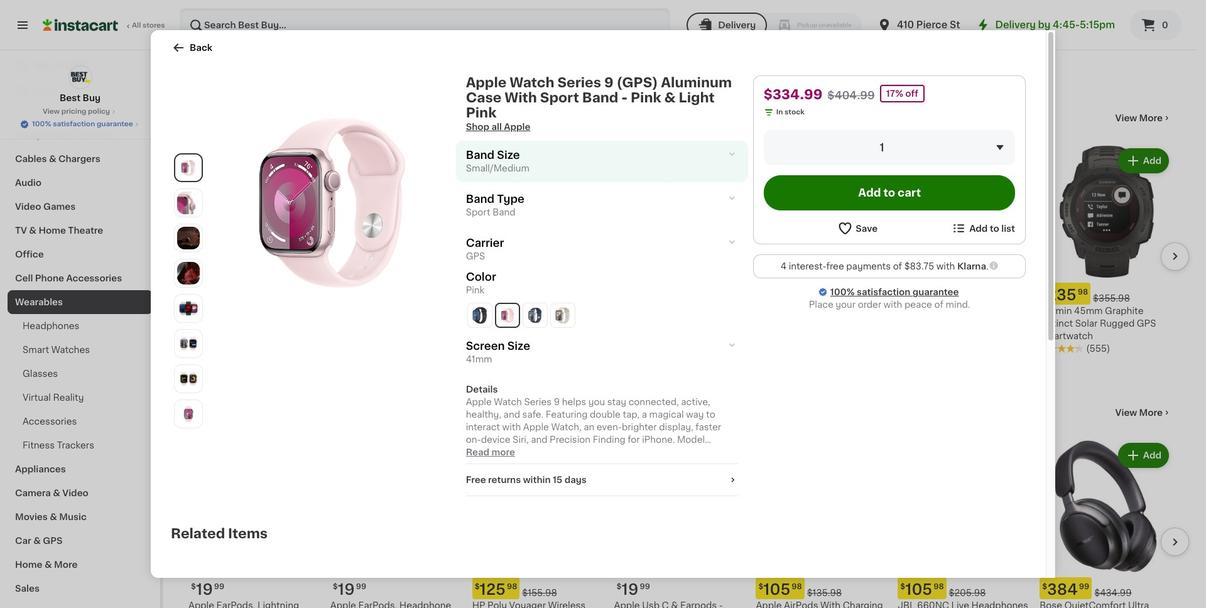 Task type: locate. For each thing, give the bounding box(es) containing it.
- down mm
[[756, 344, 760, 353]]

all stores link
[[43, 8, 166, 43]]

$ inside $ 384 99
[[1042, 583, 1047, 590]]

1 garmin from the left
[[756, 307, 788, 315]]

delivery for delivery
[[718, 21, 756, 30]]

car & gps link
[[8, 529, 153, 553]]

apple down $ 204 at the left of the page
[[472, 307, 498, 315]]

$ 105 98 left $135.98 at right
[[759, 582, 802, 597]]

shop
[[35, 36, 59, 45], [466, 123, 489, 131]]

item carousel region
[[188, 141, 1189, 385], [188, 435, 1189, 608]]

1 options from the left
[[211, 344, 246, 353]]

guarantee down policy on the top of page
[[97, 121, 133, 128]]

2 $ 105 98 from the left
[[900, 582, 944, 597]]

1 horizontal spatial $ 19 99
[[333, 582, 366, 597]]

2 view more link from the top
[[1116, 406, 1172, 419]]

apple inside apple watch series 9 (gps) aluminum case with sport band - pink & light pink shop all apple
[[466, 76, 507, 89]]

$ inside $ 334 99
[[333, 288, 338, 296]]

music
[[59, 513, 87, 521]]

computers
[[15, 131, 66, 139]]

1 horizontal spatial shop
[[466, 123, 489, 131]]

black
[[985, 332, 1009, 340], [762, 344, 786, 353]]

add button for 235
[[1119, 150, 1168, 172]]

watch for band
[[510, 76, 554, 89]]

9 for (gps)
[[604, 76, 614, 89]]

with up apple
[[505, 91, 537, 104]]

1 horizontal spatial solar
[[1075, 319, 1098, 328]]

1 vertical spatial series
[[524, 398, 552, 407]]

1 3 from the left
[[299, 332, 305, 340]]

$ 19 99
[[191, 582, 224, 597], [333, 582, 366, 597], [617, 582, 650, 597]]

- inside apple watch series 9 (gps) aluminum case with sport band - pink & light pink shop all apple
[[622, 91, 628, 104]]

& left music
[[50, 513, 57, 521]]

size inside 'screen size 41mm'
[[507, 341, 530, 351]]

1 horizontal spatial 3
[[576, 332, 582, 340]]

1 view more from the top
[[1116, 114, 1163, 123]]

wearables link
[[8, 290, 153, 314]]

garmin inside 'garmin 45mm graphite instinct solar rugged gps smartwatch'
[[1040, 307, 1072, 315]]

band,
[[571, 319, 597, 328]]

free
[[826, 262, 844, 271]]

105 for $205.98
[[905, 582, 932, 597]]

2 vertical spatial with
[[502, 423, 521, 432]]

smart watches
[[23, 346, 90, 354]]

$235.98 original price: $355.98 element
[[1040, 283, 1172, 305]]

0 horizontal spatial $ 125 98
[[475, 582, 517, 597]]

gps up fiber-
[[781, 319, 800, 328]]

with
[[505, 91, 537, 104], [253, 307, 273, 315], [938, 332, 958, 340]]

to up faster
[[706, 411, 715, 419]]

home down video games
[[39, 226, 66, 235]]

$155.98 for top $125.98 original price: $155.98 element
[[948, 294, 983, 303]]

gps down graphite
[[1137, 319, 1156, 328]]

apple down details
[[466, 398, 492, 407]]

100% satisfaction guarantee inside button
[[32, 121, 133, 128]]

black inside hp poly voyager wireless noise cancelling single ear headset with mic - black
[[985, 332, 1009, 340]]

0 horizontal spatial $ 105 98
[[759, 582, 802, 597]]

band down (gps)
[[582, 91, 618, 104]]

0 horizontal spatial 9
[[554, 398, 560, 407]]

1 vertical spatial $125.98 original price: $155.98 element
[[472, 577, 604, 599]]

3 down band, at the left of page
[[576, 332, 582, 340]]

garmin up instinct
[[1040, 307, 1072, 315]]

watch inside the apple watch series 9 helps you stay connected, active, healthy, and safe. featuring double tap, a magical way to interact with apple watch, an even-brighter display, faster on-device siri, and precision finding for iphone. model number: mr933ll/a
[[494, 398, 522, 407]]

iphone.
[[642, 436, 675, 444]]

0 button
[[1130, 10, 1182, 40]]

total up 41mm
[[472, 344, 493, 353]]

free returns within 15 days
[[466, 476, 587, 485]]

klarna
[[957, 262, 986, 271]]

0 horizontal spatial headphones link
[[8, 314, 153, 338]]

2 horizontal spatial 19
[[622, 582, 639, 597]]

product group containing 334
[[330, 146, 462, 380]]

0 vertical spatial size
[[497, 150, 520, 160]]

0 horizontal spatial 100%
[[32, 121, 51, 128]]

$ 105 apple airpods with charging case airpods 2nd generation, 3 total options
[[188, 288, 316, 353]]

None search field
[[180, 8, 670, 43]]

carrier gps
[[466, 238, 504, 261]]

1 vertical spatial guarantee
[[913, 288, 959, 297]]

99 inside $ 384 99
[[1079, 583, 1090, 590]]

2 horizontal spatial with
[[937, 262, 955, 271]]

$ 105 98 left $205.98
[[900, 582, 944, 597]]

with up siri,
[[502, 423, 521, 432]]

1 view more link from the top
[[1116, 112, 1172, 124]]

2 3 from the left
[[576, 332, 582, 340]]

of right "poly" at the right
[[935, 300, 944, 309]]

band down type
[[493, 208, 516, 217]]

charging
[[275, 307, 316, 315]]

& for more
[[45, 560, 52, 569]]

2 horizontal spatial 105
[[905, 582, 932, 597]]

0 vertical spatial more
[[1139, 114, 1163, 123]]

1 vertical spatial $ 125 98
[[475, 582, 517, 597]]

0 vertical spatial $105.98 original price: $135.98 element
[[188, 283, 320, 305]]

black inside garmin fēnix 7x sapphire solar gps smartwatch 35 mm fiber-reinforced polymer - black dlc titanium
[[762, 344, 786, 353]]

$125.98 original price: $155.98 element
[[898, 283, 1030, 305], [472, 577, 604, 599]]

0 horizontal spatial 19
[[196, 582, 213, 597]]

0 horizontal spatial series
[[524, 398, 552, 407]]

series up safe.
[[524, 398, 552, 407]]

1 horizontal spatial with
[[505, 91, 537, 104]]

125 for the left $125.98 original price: $155.98 element
[[480, 582, 506, 597]]

- inside 'apple watch se - midnight medium/large, sport band, gps, midnight, 40mm, 3 total options'
[[544, 307, 548, 315]]

1 horizontal spatial $125.98 original price: $155.98 element
[[898, 283, 1030, 305]]

watch up medium/large,
[[500, 307, 528, 315]]

2 enlarge smart watches & accessories apple watch series 9 (gps) aluminum case with sport band - pink & light pink unknown (opens in a new tab) image from the top
[[177, 262, 200, 285]]

to for cart
[[884, 188, 895, 198]]

accessories inside "link"
[[66, 274, 122, 283]]

0 vertical spatial series
[[558, 76, 601, 89]]

size up the small/medium
[[497, 150, 520, 160]]

2 solar from the left
[[1075, 319, 1098, 328]]

sport inside apple watch series 9 (gps) aluminum case with sport band - pink & light pink shop all apple
[[540, 91, 579, 104]]

2 item carousel region from the top
[[188, 435, 1189, 608]]

3
[[299, 332, 305, 340], [576, 332, 582, 340]]

view pricing policy link
[[43, 107, 118, 117]]

100% up computers
[[32, 121, 51, 128]]

0 horizontal spatial smartwatch
[[802, 319, 855, 328]]

series left (gps)
[[558, 76, 601, 89]]

1 vertical spatial watch
[[500, 307, 528, 315]]

2 vertical spatial sport
[[543, 319, 569, 328]]

0 vertical spatial guarantee
[[97, 121, 133, 128]]

pink inside 'color pink'
[[466, 286, 485, 295]]

add to cart
[[858, 188, 921, 198]]

0 horizontal spatial garmin
[[756, 307, 788, 315]]

garmin inside garmin fēnix 7x sapphire solar gps smartwatch 35 mm fiber-reinforced polymer - black dlc titanium
[[756, 307, 788, 315]]

enlarge smart watches & accessories apple watch series 9 (gps) aluminum case with sport band - pink & light pink unknown (opens in a new tab) image
[[177, 192, 200, 214], [177, 262, 200, 285], [177, 368, 200, 390], [177, 403, 200, 425]]

0 horizontal spatial video
[[15, 202, 41, 211]]

3 inside 'apple watch se - midnight medium/large, sport band, gps, midnight, 40mm, 3 total options'
[[576, 332, 582, 340]]

to left list
[[990, 224, 999, 233]]

smartwatch up reinforced
[[802, 319, 855, 328]]

with down the cancelling
[[938, 332, 958, 340]]

apple up all
[[466, 76, 507, 89]]

with down 100% satisfaction guarantee link
[[884, 300, 902, 309]]

1 horizontal spatial 100% satisfaction guarantee
[[830, 288, 959, 297]]

to inside button
[[990, 224, 999, 233]]

smart watches link
[[8, 338, 153, 362]]

cell phone accessories link
[[8, 266, 153, 290]]

1 horizontal spatial 19
[[338, 582, 355, 597]]

watch for healthy,
[[494, 398, 522, 407]]

3 down charging
[[299, 332, 305, 340]]

2 total from the left
[[472, 344, 493, 353]]

$ 105 98 inside $105.98 original price: $205.98 element
[[900, 582, 944, 597]]

$ 334 99
[[333, 288, 380, 302]]

cables & chargers link
[[8, 147, 153, 171]]

1 vertical spatial and
[[531, 436, 548, 444]]

interest-
[[789, 262, 826, 271]]

100% satisfaction guarantee button
[[20, 117, 141, 129]]

satisfaction up the place your order with peace of mind.
[[857, 288, 911, 297]]

100% up your at the right of page
[[830, 288, 855, 297]]

105 up airpods
[[196, 288, 223, 302]]

1 horizontal spatial 125
[[905, 288, 931, 302]]

100% satisfaction guarantee down the view pricing policy link
[[32, 121, 133, 128]]

add button for 105
[[268, 150, 317, 172]]

case for watch
[[466, 91, 502, 104]]

case up all
[[466, 91, 502, 104]]

0 vertical spatial $ 125 98
[[900, 288, 943, 302]]

2 vertical spatial pink
[[466, 286, 485, 295]]

1 horizontal spatial to
[[884, 188, 895, 198]]

best
[[60, 94, 81, 102]]

0 vertical spatial view more link
[[1116, 112, 1172, 124]]

buy left 'it'
[[35, 61, 53, 70]]

audio
[[15, 178, 41, 187]]

screen size 41mm
[[466, 341, 530, 364]]

with inside apple watch series 9 (gps) aluminum case with sport band - pink & light pink shop all apple
[[505, 91, 537, 104]]

410 pierce st
[[897, 20, 960, 30]]

series inside the apple watch series 9 helps you stay connected, active, healthy, and safe. featuring double tap, a magical way to interact with apple watch, an even-brighter display, faster on-device siri, and precision finding for iphone. model number: mr933ll/a
[[524, 398, 552, 407]]

solar inside garmin fēnix 7x sapphire solar gps smartwatch 35 mm fiber-reinforced polymer - black dlc titanium
[[756, 319, 778, 328]]

smartwatch down instinct
[[1040, 332, 1093, 340]]

size
[[497, 150, 520, 160], [507, 341, 530, 351]]

healthy,
[[466, 411, 501, 419]]

with inside $ 105 apple airpods with charging case airpods 2nd generation, 3 total options
[[253, 307, 273, 315]]

100% satisfaction guarantee up the place your order with peace of mind.
[[830, 288, 959, 297]]

shop left all
[[466, 123, 489, 131]]

1 $ 105 98 from the left
[[759, 582, 802, 597]]

105 left $205.98
[[905, 582, 932, 597]]

gps down carrier
[[466, 252, 485, 261]]

0 horizontal spatial case
[[188, 319, 211, 328]]

in stock
[[777, 109, 805, 116]]

0 horizontal spatial delivery
[[718, 21, 756, 30]]

series
[[558, 76, 601, 89], [524, 398, 552, 407]]

1 horizontal spatial series
[[558, 76, 601, 89]]

3 enlarge smart watches & accessories apple watch series 9 (gps) aluminum case with sport band - pink & light pink unknown (opens in a new tab) image from the top
[[177, 332, 200, 355]]

product group containing 235
[[1040, 146, 1172, 355]]

accessories down virtual reality at the left of page
[[23, 417, 77, 426]]

watch up healthy,
[[494, 398, 522, 407]]

display,
[[659, 423, 693, 432]]

1 $ 19 99 from the left
[[191, 582, 224, 597]]

camera & video link
[[8, 481, 153, 505]]

1 horizontal spatial total
[[472, 344, 493, 353]]

with
[[937, 262, 955, 271], [884, 300, 902, 309], [502, 423, 521, 432]]

- right se
[[544, 307, 548, 315]]

0 vertical spatial with
[[937, 262, 955, 271]]

magical
[[649, 411, 684, 419]]

garmin for garmin fēnix 7x sapphire solar gps smartwatch 35 mm fiber-reinforced polymer - black dlc titanium
[[756, 307, 788, 315]]

& inside apple watch series 9 (gps) aluminum case with sport band - pink & light pink shop all apple
[[664, 91, 676, 104]]

1 vertical spatial headphones
[[188, 406, 277, 419]]

apple inside 'apple watch se - midnight medium/large, sport band, gps, midnight, 40mm, 3 total options'
[[472, 307, 498, 315]]

case up airpods
[[188, 319, 211, 328]]

view for best buy link
[[43, 108, 60, 115]]

more for 1st view more link from the bottom
[[1139, 408, 1163, 417]]

size inside band size small/medium
[[497, 150, 520, 160]]

99 inside $ 334 99
[[369, 288, 380, 296]]

solar up mm
[[756, 319, 778, 328]]

all stores
[[132, 22, 165, 29]]

2 vertical spatial with
[[938, 332, 958, 340]]

0 vertical spatial video
[[15, 202, 41, 211]]

$ inside $ 105 apple airpods with charging case airpods 2nd generation, 3 total options
[[191, 288, 196, 296]]

1 vertical spatial video
[[62, 489, 88, 498]]

options down midnight,
[[495, 344, 530, 353]]

1 horizontal spatial black
[[985, 332, 1009, 340]]

product group containing 19
[[614, 440, 746, 608]]

0 vertical spatial 125
[[905, 288, 931, 302]]

of left $83.75
[[893, 262, 902, 271]]

0 vertical spatial 100%
[[32, 121, 51, 128]]

tv & home theatre
[[15, 226, 103, 235]]

smart
[[23, 346, 49, 354]]

reality
[[53, 393, 84, 402]]

cables & chargers
[[15, 155, 100, 163]]

$ 125 98 for top $125.98 original price: $155.98 element
[[900, 288, 943, 302]]

delivery inside button
[[718, 21, 756, 30]]

1 vertical spatial black
[[762, 344, 786, 353]]

1 vertical spatial smartwatch
[[1040, 332, 1093, 340]]

0 horizontal spatial 105
[[196, 288, 223, 302]]

garmin
[[756, 307, 788, 315], [1040, 307, 1072, 315]]

camera
[[15, 489, 51, 498]]

and left safe.
[[504, 411, 520, 419]]

0 horizontal spatial solar
[[756, 319, 778, 328]]

0 horizontal spatial options
[[211, 344, 246, 353]]

& for home
[[29, 226, 36, 235]]

0 horizontal spatial $ 19 99
[[191, 582, 224, 597]]

2 options from the left
[[495, 344, 530, 353]]

-
[[622, 91, 628, 104], [544, 307, 548, 315], [979, 332, 983, 340], [756, 344, 760, 353]]

2 view more from the top
[[1116, 408, 1163, 417]]

precision
[[550, 436, 591, 444]]

& down car & gps
[[45, 560, 52, 569]]

1 horizontal spatial $105.98 original price: $135.98 element
[[756, 577, 888, 599]]

0 horizontal spatial guarantee
[[97, 121, 133, 128]]

details
[[466, 385, 498, 394]]

1 horizontal spatial 105
[[764, 582, 791, 597]]

- down (gps)
[[622, 91, 628, 104]]

black down "single"
[[985, 332, 1009, 340]]

2 horizontal spatial $ 19 99
[[617, 582, 650, 597]]

1 solar from the left
[[756, 319, 778, 328]]

pink down color
[[466, 286, 485, 295]]

to inside "button"
[[884, 188, 895, 198]]

$
[[191, 288, 196, 296], [333, 288, 338, 296], [475, 288, 480, 296], [900, 288, 905, 296], [1042, 288, 1047, 296], [191, 583, 196, 590], [333, 583, 338, 590], [475, 583, 480, 590], [617, 583, 622, 590], [759, 583, 764, 590], [900, 583, 905, 590], [1042, 583, 1047, 590]]

add
[[292, 156, 310, 165], [718, 156, 736, 165], [860, 156, 878, 165], [1001, 156, 1020, 165], [1143, 156, 1162, 165], [858, 188, 881, 198], [970, 224, 988, 233], [1143, 451, 1162, 460]]

19
[[196, 582, 213, 597], [338, 582, 355, 597], [622, 582, 639, 597]]

1 vertical spatial headphones link
[[188, 405, 277, 420]]

watch,
[[551, 423, 582, 432]]

0 vertical spatial 100% satisfaction guarantee
[[32, 121, 133, 128]]

guarantee up the 'peace'
[[913, 288, 959, 297]]

& down 100% satisfaction guarantee button
[[68, 131, 76, 139]]

$155.98 for the left $125.98 original price: $155.98 element
[[522, 589, 557, 597]]

headphones
[[23, 322, 79, 330], [188, 406, 277, 419]]

size down midnight,
[[507, 341, 530, 351]]

1 vertical spatial of
[[935, 300, 944, 309]]

cart
[[898, 188, 921, 198]]

solar down 45mm
[[1075, 319, 1098, 328]]

0 vertical spatial pink
[[631, 91, 661, 104]]

case inside apple watch series 9 (gps) aluminum case with sport band - pink & light pink shop all apple
[[466, 91, 502, 104]]

0 vertical spatial enlarge smart watches & accessories apple watch series 9 (gps) aluminum case with sport band - pink & light pink unknown (opens in a new tab) image
[[177, 227, 200, 250]]

0 horizontal spatial black
[[762, 344, 786, 353]]

0 horizontal spatial $125.98 original price: $155.98 element
[[472, 577, 604, 599]]

pink up all
[[466, 106, 497, 119]]

home
[[39, 226, 66, 235], [15, 560, 42, 569]]

9 inside the apple watch series 9 helps you stay connected, active, healthy, and safe. featuring double tap, a magical way to interact with apple watch, an even-brighter display, faster on-device siri, and precision finding for iphone. model number: mr933ll/a
[[554, 398, 560, 407]]

1 horizontal spatial guarantee
[[913, 288, 959, 297]]

buy up policy on the top of page
[[83, 94, 101, 102]]

& right cables
[[49, 155, 56, 163]]

band up the small/medium
[[466, 150, 495, 160]]

accessories down office link
[[66, 274, 122, 283]]

1 horizontal spatial $ 125 98
[[900, 288, 943, 302]]

product group containing 384
[[1040, 440, 1172, 608]]

product group
[[188, 146, 320, 355], [330, 146, 462, 380], [614, 146, 746, 367], [756, 146, 888, 367], [898, 146, 1030, 355], [1040, 146, 1172, 355], [472, 440, 604, 608], [614, 440, 746, 608], [1040, 440, 1172, 608]]

1
[[880, 143, 884, 153]]

apple inside $ 105 apple airpods with charging case airpods 2nd generation, 3 total options
[[188, 307, 214, 315]]

1 19 from the left
[[196, 582, 213, 597]]

0 vertical spatial black
[[985, 332, 1009, 340]]

video up music
[[62, 489, 88, 498]]

series inside apple watch series 9 (gps) aluminum case with sport band - pink & light pink shop all apple
[[558, 76, 601, 89]]

1 item carousel region from the top
[[188, 141, 1189, 385]]

enlarge smart watches & accessories apple watch series 9 (gps) aluminum case with sport band - pink & light pink unknown (opens in a new tab) image
[[177, 227, 200, 250], [177, 297, 200, 320], [177, 332, 200, 355]]

satisfaction
[[53, 121, 95, 128], [857, 288, 911, 297]]

reinforced
[[801, 332, 847, 340]]

appliances link
[[8, 457, 153, 481]]

0 horizontal spatial to
[[706, 411, 715, 419]]

0 vertical spatial satisfaction
[[53, 121, 95, 128]]

satisfaction down pricing
[[53, 121, 95, 128]]

4 enlarge smart watches & accessories apple watch series 9 (gps) aluminum case with sport band - pink & light pink unknown (opens in a new tab) image from the top
[[177, 403, 200, 425]]

1 horizontal spatial with
[[884, 300, 902, 309]]

1 vertical spatial view more link
[[1116, 406, 1172, 419]]

case
[[466, 91, 502, 104], [188, 319, 211, 328]]

back button
[[171, 40, 212, 55]]

video down audio
[[15, 202, 41, 211]]

apple watch series 9 helps you stay connected, active, healthy, and safe. featuring double tap, a magical way to interact with apple watch, an even-brighter display, faster on-device siri, and precision finding for iphone. model number: mr933ll/a
[[466, 398, 721, 457]]

2 garmin from the left
[[1040, 307, 1072, 315]]

1 horizontal spatial satisfaction
[[857, 288, 911, 297]]

airpods
[[188, 332, 224, 340]]

home up "sales"
[[15, 560, 42, 569]]

9 left (gps)
[[604, 76, 614, 89]]

9 up 'featuring' at the left
[[554, 398, 560, 407]]

0 horizontal spatial 3
[[299, 332, 305, 340]]

105 left $135.98 at right
[[764, 582, 791, 597]]

2 vertical spatial watch
[[494, 398, 522, 407]]

1 vertical spatial view more
[[1116, 408, 1163, 417]]

& left light
[[664, 91, 676, 104]]

0 horizontal spatial $155.98
[[522, 589, 557, 597]]

and up the "mr933ll/a" at the bottom of the page
[[531, 436, 548, 444]]

to left cart
[[884, 188, 895, 198]]

$ 105 98 for $205.98
[[900, 582, 944, 597]]

black down mm
[[762, 344, 786, 353]]

1 vertical spatial item carousel region
[[188, 435, 1189, 608]]

gps inside 'garmin 45mm graphite instinct solar rugged gps smartwatch'
[[1137, 319, 1156, 328]]

2 19 from the left
[[338, 582, 355, 597]]

watch inside apple watch series 9 (gps) aluminum case with sport band - pink & light pink shop all apple
[[510, 76, 554, 89]]

with up the generation,
[[253, 307, 273, 315]]

in
[[777, 109, 783, 116]]

1 horizontal spatial buy
[[83, 94, 101, 102]]

apple
[[504, 123, 531, 131]]

apple up airpods
[[188, 307, 214, 315]]

movies & music link
[[8, 505, 153, 529]]

0 horizontal spatial and
[[504, 411, 520, 419]]

virtual reality
[[23, 393, 84, 402]]

pink down (gps)
[[631, 91, 661, 104]]

0 vertical spatial to
[[884, 188, 895, 198]]

total down airpods
[[188, 344, 209, 353]]

9
[[604, 76, 614, 89], [554, 398, 560, 407]]

2 vertical spatial enlarge smart watches & accessories apple watch series 9 (gps) aluminum case with sport band - pink & light pink unknown (opens in a new tab) image
[[177, 332, 200, 355]]

watch up apple
[[510, 76, 554, 89]]

save button
[[838, 221, 878, 236]]

with left klarna
[[937, 262, 955, 271]]

total inside $ 105 apple airpods with charging case airpods 2nd generation, 3 total options
[[188, 344, 209, 353]]

sport inside 'apple watch se - midnight medium/large, sport band, gps, midnight, 40mm, 3 total options'
[[543, 319, 569, 328]]

instinct
[[1040, 319, 1073, 328]]

1 horizontal spatial 9
[[604, 76, 614, 89]]

9 inside apple watch series 9 (gps) aluminum case with sport band - pink & light pink shop all apple
[[604, 76, 614, 89]]

case inside $ 105 apple airpods with charging case airpods 2nd generation, 3 total options
[[188, 319, 211, 328]]

gps down movies & music on the bottom of page
[[43, 537, 63, 545]]

$105.98 original price: $135.98 element
[[188, 283, 320, 305], [756, 577, 888, 599]]

options down 2nd
[[211, 344, 246, 353]]

- right the mic
[[979, 332, 983, 340]]

brighter
[[622, 423, 657, 432]]

0 vertical spatial with
[[505, 91, 537, 104]]

garmin up mm
[[756, 307, 788, 315]]

order
[[858, 300, 882, 309]]

series for band
[[558, 76, 601, 89]]

enlarge smart watches & accessories apple watch series 9 (gps) aluminum case with sport band - pink & light pink hero (opens in a new tab) image
[[177, 157, 200, 179]]

& right tv
[[29, 226, 36, 235]]

band inside band size small/medium
[[466, 150, 495, 160]]

& right camera
[[53, 489, 60, 498]]

stores
[[143, 22, 165, 29]]

& for tablets
[[68, 131, 76, 139]]

1 total from the left
[[188, 344, 209, 353]]

1 vertical spatial sport
[[466, 208, 490, 217]]

fitness trackers
[[23, 441, 94, 450]]

watch inside 'apple watch se - midnight medium/large, sport band, gps, midnight, 40mm, 3 total options'
[[500, 307, 528, 315]]

featuring
[[546, 411, 588, 419]]

options inside 'apple watch se - midnight medium/large, sport band, gps, midnight, 40mm, 3 total options'
[[495, 344, 530, 353]]

shop up 'it'
[[35, 36, 59, 45]]

1 vertical spatial buy
[[83, 94, 101, 102]]

1 vertical spatial shop
[[466, 123, 489, 131]]

aluminum
[[661, 76, 732, 89]]

334
[[338, 288, 368, 302]]

solar inside 'garmin 45mm graphite instinct solar rugged gps smartwatch'
[[1075, 319, 1098, 328]]

your
[[836, 300, 856, 309]]

1 horizontal spatial and
[[531, 436, 548, 444]]

0 vertical spatial home
[[39, 226, 66, 235]]

& right car
[[33, 537, 41, 545]]

solar for rugged
[[1075, 319, 1098, 328]]

98 inside $ 235 98
[[1078, 288, 1088, 296]]



Task type: vqa. For each thing, say whether or not it's contained in the screenshot.
order
yes



Task type: describe. For each thing, give the bounding box(es) containing it.
smartwatch inside 'garmin 45mm graphite instinct solar rugged gps smartwatch'
[[1040, 332, 1093, 340]]

finding
[[593, 436, 625, 444]]

3 19 from the left
[[622, 582, 639, 597]]

1 vertical spatial accessories
[[23, 417, 77, 426]]

appliances
[[15, 465, 66, 474]]

105 for $135.98
[[764, 582, 791, 597]]

gps inside car & gps link
[[43, 537, 63, 545]]

2nd
[[226, 332, 243, 340]]

1 horizontal spatial headphones link
[[188, 405, 277, 420]]

delivery by 4:45-5:15pm link
[[975, 18, 1115, 33]]

$705.98 original price: $905.98 element
[[756, 283, 888, 305]]

0 horizontal spatial $105.98 original price: $135.98 element
[[188, 283, 320, 305]]

home & more
[[15, 560, 78, 569]]

view more for first view more link from the top
[[1116, 114, 1163, 123]]

days
[[565, 476, 587, 485]]

$ inside $ 235 98
[[1042, 288, 1047, 296]]

add button for 384
[[1119, 444, 1168, 467]]

$334.99 original price: $404.99 element
[[330, 283, 462, 305]]

double
[[590, 411, 621, 419]]

shop inside apple watch series 9 (gps) aluminum case with sport band - pink & light pink shop all apple
[[466, 123, 489, 131]]

best buy logo image
[[68, 65, 92, 89]]

100% satisfaction guarantee link
[[830, 286, 959, 299]]

35
[[858, 319, 869, 328]]

product group containing 105
[[188, 146, 320, 355]]

graphite
[[1105, 307, 1144, 315]]

$105.98 original price: $205.98 element
[[898, 577, 1030, 599]]

total inside 'apple watch se - midnight medium/large, sport band, gps, midnight, 40mm, 3 total options'
[[472, 344, 493, 353]]

$ 235 98
[[1042, 288, 1088, 302]]

you
[[588, 398, 605, 407]]

gps,
[[472, 332, 495, 340]]

sales link
[[8, 577, 153, 601]]

smartwatch inside garmin fēnix 7x sapphire solar gps smartwatch 35 mm fiber-reinforced polymer - black dlc titanium
[[802, 319, 855, 328]]

& for chargers
[[49, 155, 56, 163]]

mic
[[960, 332, 976, 340]]

apple for midnight,
[[472, 307, 498, 315]]

$ 204
[[475, 288, 510, 302]]

sales
[[15, 584, 40, 593]]

to for list
[[990, 224, 999, 233]]

series for healthy,
[[524, 398, 552, 407]]

apple for band
[[466, 76, 507, 89]]

with inside hp poly voyager wireless noise cancelling single ear headset with mic - black
[[938, 332, 958, 340]]

an
[[584, 423, 595, 432]]

satisfaction inside 100% satisfaction guarantee link
[[857, 288, 911, 297]]

again
[[63, 61, 88, 70]]

3 enlarge smart watches & accessories apple watch series 9 (gps) aluminum case with sport band - pink & light pink unknown (opens in a new tab) image from the top
[[177, 368, 200, 390]]

watch for midnight,
[[500, 307, 528, 315]]

starlight image
[[551, 303, 575, 327]]

instacart logo image
[[43, 18, 118, 33]]

$ 125 98 for the left $125.98 original price: $155.98 element
[[475, 582, 517, 597]]

glasses link
[[8, 362, 153, 386]]

delivery for delivery by 4:45-5:15pm
[[996, 20, 1036, 30]]

100% inside button
[[32, 121, 51, 128]]

options inside $ 105 apple airpods with charging case airpods 2nd generation, 3 total options
[[211, 344, 246, 353]]

band inside apple watch series 9 (gps) aluminum case with sport band - pink & light pink shop all apple
[[582, 91, 618, 104]]

solar for gps
[[756, 319, 778, 328]]

it
[[55, 61, 61, 70]]

silver image
[[523, 303, 547, 327]]

apple down safe.
[[523, 423, 549, 432]]

1 horizontal spatial video
[[62, 489, 88, 498]]

& for video
[[53, 489, 60, 498]]

3 $ 19 99 from the left
[[617, 582, 650, 597]]

gps inside garmin fēnix 7x sapphire solar gps smartwatch 35 mm fiber-reinforced polymer - black dlc titanium
[[781, 319, 800, 328]]

polymer
[[849, 332, 886, 340]]

airpods
[[217, 307, 251, 315]]

$254.99
[[527, 294, 564, 303]]

save
[[856, 224, 878, 233]]

- inside garmin fēnix 7x sapphire solar gps smartwatch 35 mm fiber-reinforced polymer - black dlc titanium
[[756, 344, 760, 353]]

case for 105
[[188, 319, 211, 328]]

phone
[[35, 274, 64, 283]]

midnight
[[550, 307, 590, 315]]

0
[[1162, 21, 1168, 30]]

titanium
[[810, 344, 848, 353]]

satisfaction inside 100% satisfaction guarantee button
[[53, 121, 95, 128]]

0 vertical spatial of
[[893, 262, 902, 271]]

(555)
[[1086, 344, 1110, 353]]

band left type
[[466, 194, 495, 204]]

$205.98
[[949, 589, 986, 597]]

trackers
[[57, 441, 94, 450]]

lists link
[[8, 78, 153, 103]]

$ 105 98 for $135.98
[[759, 582, 802, 597]]

home & more link
[[8, 553, 153, 577]]

410 pierce st button
[[877, 8, 960, 43]]

1 vertical spatial 100%
[[830, 288, 855, 297]]

$204.99 original price: $254.99 element
[[472, 283, 604, 305]]

$334.99 $404.99
[[764, 88, 875, 101]]

with inside the apple watch series 9 helps you stay connected, active, healthy, and safe. featuring double tap, a magical way to interact with apple watch, an even-brighter display, faster on-device siri, and precision finding for iphone. model number: mr933ll/a
[[502, 423, 521, 432]]

view for right headphones link
[[1116, 408, 1137, 417]]

color
[[466, 272, 496, 282]]

- inside hp poly voyager wireless noise cancelling single ear headset with mic - black
[[979, 332, 983, 340]]

garmin 45mm graphite instinct solar rugged gps smartwatch
[[1040, 307, 1156, 340]]

fiber-
[[775, 332, 801, 340]]

gps inside carrier gps
[[466, 252, 485, 261]]

service type group
[[687, 13, 862, 38]]

view more for 1st view more link from the bottom
[[1116, 408, 1163, 417]]

& for music
[[50, 513, 57, 521]]

light
[[679, 91, 715, 104]]

pink image
[[496, 304, 519, 327]]

1 vertical spatial pink
[[466, 106, 497, 119]]

by
[[1038, 20, 1051, 30]]

apple for healthy,
[[466, 398, 492, 407]]

within
[[523, 476, 551, 485]]

midnight,
[[497, 332, 540, 340]]

9 for helps
[[554, 398, 560, 407]]

& for gps
[[33, 537, 41, 545]]

add to list
[[970, 224, 1015, 233]]

view pricing policy
[[43, 108, 110, 115]]

midnight image
[[468, 303, 492, 327]]

3 inside $ 105 apple airpods with charging case airpods 2nd generation, 3 total options
[[299, 332, 305, 340]]

add button for 125
[[978, 150, 1026, 172]]

a
[[642, 411, 647, 419]]

2 vertical spatial more
[[54, 560, 78, 569]]

45mm
[[1074, 307, 1103, 315]]

1 horizontal spatial of
[[935, 300, 944, 309]]

item carousel region containing 105
[[188, 141, 1189, 385]]

125 for top $125.98 original price: $155.98 element
[[905, 288, 931, 302]]

0 vertical spatial buy
[[35, 61, 53, 70]]

item carousel region containing 19
[[188, 435, 1189, 608]]

items
[[228, 527, 268, 541]]

band size small/medium
[[466, 150, 530, 173]]

more for first view more link from the top
[[1139, 114, 1163, 123]]

add inside "button"
[[858, 188, 881, 198]]

buy it again
[[35, 61, 88, 70]]

1 vertical spatial home
[[15, 560, 42, 569]]

returns
[[488, 476, 521, 485]]

camera & video
[[15, 489, 88, 498]]

movies & music
[[15, 513, 87, 521]]

size for band size
[[497, 150, 520, 160]]

105 inside $ 105 apple airpods with charging case airpods 2nd generation, 3 total options
[[196, 288, 223, 302]]

shop link
[[8, 28, 153, 53]]

dlc
[[789, 344, 808, 353]]

virtual reality link
[[8, 386, 153, 410]]

car
[[15, 537, 31, 545]]

0 vertical spatial and
[[504, 411, 520, 419]]

$135.98
[[807, 589, 842, 597]]

2 $ 19 99 from the left
[[333, 582, 366, 597]]

$ inside $ 204
[[475, 288, 480, 296]]

smart watches & accessories apple watch series 9 (gps) aluminum case with sport band - pink & light pink hero image
[[216, 85, 451, 320]]

apple watch series 9 (gps) aluminum case with sport band - pink & light pink shop all apple
[[466, 76, 732, 131]]

movies
[[15, 513, 48, 521]]

chargers
[[58, 155, 100, 163]]

generation,
[[245, 332, 297, 340]]

1 enlarge smart watches & accessories apple watch series 9 (gps) aluminum case with sport band - pink & light pink unknown (opens in a new tab) image from the top
[[177, 192, 200, 214]]

band type sport band
[[466, 194, 525, 217]]

0 vertical spatial headphones link
[[8, 314, 153, 338]]

details button
[[466, 383, 738, 396]]

40mm,
[[542, 332, 574, 340]]

0 vertical spatial $125.98 original price: $155.98 element
[[898, 283, 1030, 305]]

0 horizontal spatial shop
[[35, 36, 59, 45]]

ear
[[1004, 319, 1018, 328]]

off
[[906, 89, 919, 98]]

list
[[1002, 224, 1015, 233]]

pierce
[[917, 20, 948, 30]]

best buy
[[60, 94, 101, 102]]

helps
[[562, 398, 586, 407]]

1 vertical spatial with
[[884, 300, 902, 309]]

1 enlarge smart watches & accessories apple watch series 9 (gps) aluminum case with sport band - pink & light pink unknown (opens in a new tab) image from the top
[[177, 227, 200, 250]]

size for screen size
[[507, 341, 530, 351]]

garmin for garmin 45mm graphite instinct solar rugged gps smartwatch
[[1040, 307, 1072, 315]]

mm
[[756, 332, 773, 340]]

poly
[[913, 307, 933, 315]]

add inside button
[[970, 224, 988, 233]]

41mm
[[466, 355, 492, 364]]

to inside the apple watch series 9 helps you stay connected, active, healthy, and safe. featuring double tap, a magical way to interact with apple watch, an even-brighter display, faster on-device siri, and precision finding for iphone. model number: mr933ll/a
[[706, 411, 715, 419]]

voyager
[[935, 307, 972, 315]]

delivery button
[[687, 13, 767, 38]]

sport inside "band type sport band"
[[466, 208, 490, 217]]

connected,
[[629, 398, 679, 407]]

410
[[897, 20, 914, 30]]

policy
[[88, 108, 110, 115]]

accessories link
[[8, 410, 153, 434]]

guarantee inside button
[[97, 121, 133, 128]]

stock
[[785, 109, 805, 116]]

place your order with peace of mind.
[[809, 300, 970, 309]]

single
[[975, 319, 1002, 328]]

2 enlarge smart watches & accessories apple watch series 9 (gps) aluminum case with sport band - pink & light pink unknown (opens in a new tab) image from the top
[[177, 297, 200, 320]]

5:15pm
[[1080, 20, 1115, 30]]

1 field
[[764, 130, 1015, 165]]

$384.99 original price: $434.99 element
[[1040, 577, 1172, 599]]

0 horizontal spatial headphones
[[23, 322, 79, 330]]



